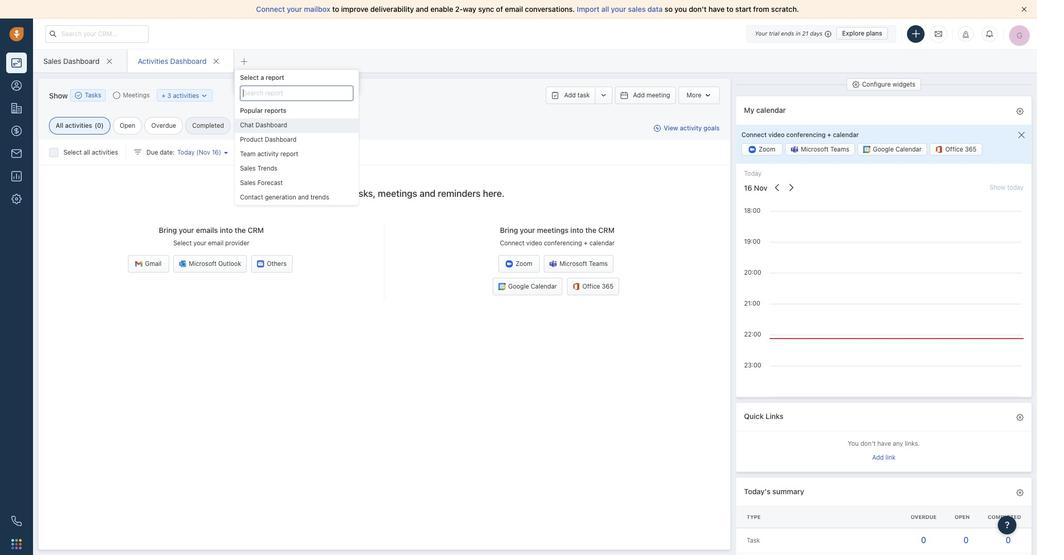 Task type: vqa. For each thing, say whether or not it's contained in the screenshot.
first into from the right
yes



Task type: locate. For each thing, give the bounding box(es) containing it.
1 into from the left
[[220, 226, 233, 235]]

bring down here.
[[500, 226, 518, 235]]

1 the from the left
[[235, 226, 246, 235]]

to right mailbox
[[332, 5, 339, 13]]

email down emails
[[208, 240, 224, 247]]

select
[[240, 74, 259, 82], [63, 149, 82, 156], [173, 240, 192, 247]]

1 vertical spatial completed
[[988, 515, 1022, 521]]

16 up 18:00
[[744, 184, 752, 192]]

of
[[496, 5, 503, 13]]

google calendar button
[[858, 144, 928, 156], [493, 278, 563, 296]]

1 vertical spatial video
[[527, 240, 542, 247]]

email image
[[935, 29, 943, 38]]

1 horizontal spatial (
[[196, 149, 199, 156]]

email right of
[[505, 5, 523, 13]]

select down all activities ( 0 )
[[63, 149, 82, 156]]

1 horizontal spatial 16
[[744, 184, 752, 192]]

2 crm from the left
[[599, 226, 615, 235]]

0 vertical spatial sales
[[43, 57, 61, 65]]

0 vertical spatial (
[[95, 122, 97, 130]]

2 horizontal spatial add
[[873, 454, 884, 462]]

1 vertical spatial microsoft teams
[[560, 260, 608, 268]]

email
[[505, 5, 523, 13], [208, 240, 224, 247]]

reminders
[[438, 188, 481, 199]]

2 horizontal spatial 0 link
[[1006, 536, 1011, 546]]

microsoft teams down connect video conferencing + calendar at the right top of the page
[[801, 146, 850, 154]]

dashboard down search your crm... 'text box'
[[63, 57, 100, 65]]

meetings
[[123, 92, 150, 99]]

the inside bring your emails into the crm select your email provider
[[235, 226, 246, 235]]

upcoming
[[306, 188, 348, 199]]

task
[[578, 91, 590, 99]]

to left start
[[727, 5, 734, 13]]

list box containing chat dashboard
[[235, 119, 359, 205]]

sales dashboard
[[43, 57, 100, 65]]

tasks
[[85, 92, 101, 99]]

1 vertical spatial report
[[280, 150, 298, 158]]

zoom button down bring your meetings into the crm connect video conferencing + calendar
[[499, 256, 540, 273]]

to
[[332, 5, 339, 13], [727, 5, 734, 13]]

nov
[[199, 149, 210, 156], [754, 184, 768, 192]]

freshworks switcher image
[[11, 540, 22, 550]]

into for emails
[[220, 226, 233, 235]]

popular
[[240, 107, 263, 115]]

today
[[177, 149, 195, 156], [744, 170, 762, 178]]

the for meetings
[[586, 226, 597, 235]]

enable
[[431, 5, 453, 13]]

bring up gmail
[[159, 226, 177, 235]]

1 vertical spatial google calendar
[[508, 283, 557, 291]]

0 horizontal spatial nov
[[199, 149, 210, 156]]

1 horizontal spatial +
[[584, 240, 588, 247]]

16 left team
[[212, 149, 219, 156]]

zoom down bring your meetings into the crm connect video conferencing + calendar
[[516, 260, 533, 268]]

crm
[[248, 226, 264, 235], [599, 226, 615, 235]]

today up 16 nov
[[744, 170, 762, 178]]

1 horizontal spatial email
[[505, 5, 523, 13]]

0 vertical spatial calendar
[[757, 106, 786, 114]]

1 vertical spatial sales
[[240, 165, 256, 172]]

office 365 button for google calendar 'button' to the bottom
[[567, 278, 620, 296]]

activity down product dashboard
[[258, 150, 279, 158]]

0 vertical spatial office 365 button
[[930, 144, 983, 156]]

today right the date:
[[177, 149, 195, 156]]

links
[[766, 413, 784, 421]]

days
[[810, 30, 823, 37]]

ends
[[781, 30, 795, 37]]

dashboard up product dashboard
[[256, 121, 287, 129]]

0 horizontal spatial to
[[332, 5, 339, 13]]

0 vertical spatial calendar
[[896, 146, 922, 154]]

connect your mailbox to improve deliverability and enable 2-way sync of email conversations. import all your sales data so you don't have to start from scratch.
[[256, 5, 799, 13]]

microsoft teams down bring your meetings into the crm connect video conferencing + calendar
[[560, 260, 608, 268]]

into inside bring your emails into the crm select your email provider
[[220, 226, 233, 235]]

office for 'office 365' button associated with google calendar 'button' to the bottom
[[583, 283, 600, 291]]

20:00
[[744, 269, 762, 277]]

meetings
[[378, 188, 417, 199], [537, 226, 569, 235]]

1 vertical spatial select
[[63, 149, 82, 156]]

2 vertical spatial calendar
[[590, 240, 615, 247]]

0 horizontal spatial select
[[63, 149, 82, 156]]

2 into from the left
[[571, 226, 584, 235]]

1 vertical spatial all
[[84, 149, 90, 156]]

0 vertical spatial 365
[[965, 146, 977, 154]]

the
[[235, 226, 246, 235], [586, 226, 597, 235]]

1 horizontal spatial open
[[955, 515, 970, 521]]

zoom button up 16 nov
[[742, 144, 783, 156]]

report right "a"
[[266, 74, 284, 82]]

sales up show
[[43, 57, 61, 65]]

today ( nov 16 )
[[177, 149, 221, 156]]

popular reports
[[240, 107, 286, 115]]

email inside bring your emails into the crm select your email provider
[[208, 240, 224, 247]]

configure widgets
[[863, 81, 916, 88]]

2 vertical spatial activities
[[92, 149, 118, 156]]

0 horizontal spatial crm
[[248, 226, 264, 235]]

1 vertical spatial email
[[208, 240, 224, 247]]

have up add link
[[878, 441, 891, 448]]

select up the microsoft outlook button
[[173, 240, 192, 247]]

calendar inside bring your meetings into the crm connect video conferencing + calendar
[[590, 240, 615, 247]]

don't right "you"
[[861, 441, 876, 448]]

0 vertical spatial select
[[240, 74, 259, 82]]

2 vertical spatial +
[[584, 240, 588, 247]]

+ 3 activities button
[[157, 89, 213, 102]]

0 horizontal spatial the
[[235, 226, 246, 235]]

365
[[965, 146, 977, 154], [602, 283, 614, 291]]

0 vertical spatial +
[[162, 92, 166, 99]]

1 horizontal spatial zoom
[[759, 146, 776, 154]]

trends
[[311, 194, 329, 201]]

list box
[[235, 119, 359, 205]]

dashboard up + 3 activities link
[[170, 57, 207, 65]]

0 horizontal spatial conferencing
[[544, 240, 582, 247]]

into inside bring your meetings into the crm connect video conferencing + calendar
[[571, 226, 584, 235]]

don't right you
[[689, 5, 707, 13]]

your trial ends in 21 days
[[755, 30, 823, 37]]

(
[[95, 122, 97, 130], [196, 149, 199, 156]]

open
[[120, 122, 135, 130], [955, 515, 970, 521]]

+
[[162, 92, 166, 99], [828, 131, 832, 139], [584, 240, 588, 247]]

1 horizontal spatial crm
[[599, 226, 615, 235]]

0 horizontal spatial email
[[208, 240, 224, 247]]

0 horizontal spatial teams
[[589, 260, 608, 268]]

)
[[101, 122, 104, 130], [219, 149, 221, 156]]

crm inside bring your meetings into the crm connect video conferencing + calendar
[[599, 226, 615, 235]]

2 bring from the left
[[500, 226, 518, 235]]

0 horizontal spatial video
[[527, 240, 542, 247]]

1 bring from the left
[[159, 226, 177, 235]]

1 vertical spatial )
[[219, 149, 221, 156]]

activity right the view
[[680, 125, 702, 132]]

microsoft teams button down connect video conferencing + calendar at the right top of the page
[[786, 144, 855, 156]]

chat dashboard
[[240, 121, 287, 129]]

1 vertical spatial calendar
[[833, 131, 859, 139]]

crm for bring your emails into the crm
[[248, 226, 264, 235]]

1 horizontal spatial microsoft teams
[[801, 146, 850, 154]]

any
[[893, 441, 904, 448]]

sales down team
[[240, 165, 256, 172]]

2 to from the left
[[727, 5, 734, 13]]

activities down all activities ( 0 )
[[92, 149, 118, 156]]

office 365 button
[[930, 144, 983, 156], [567, 278, 620, 296]]

2 horizontal spatial select
[[240, 74, 259, 82]]

dashboard for activities dashboard
[[170, 57, 207, 65]]

activity for view
[[680, 125, 702, 132]]

trial
[[769, 30, 780, 37]]

crm for bring your meetings into the crm
[[599, 226, 615, 235]]

1 horizontal spatial activity
[[680, 125, 702, 132]]

scratch.
[[772, 5, 799, 13]]

1 horizontal spatial overdue
[[911, 515, 937, 521]]

report down product dashboard
[[280, 150, 298, 158]]

add left the link on the right bottom of page
[[873, 454, 884, 462]]

outlook
[[218, 260, 241, 268]]

connect for connect your mailbox to improve deliverability and enable 2-way sync of email conversations. import all your sales data so you don't have to start from scratch.
[[256, 5, 285, 13]]

0 horizontal spatial microsoft teams
[[560, 260, 608, 268]]

add for add task
[[564, 91, 576, 99]]

teams down bring your meetings into the crm connect video conferencing + calendar
[[589, 260, 608, 268]]

bring inside bring your meetings into the crm connect video conferencing + calendar
[[500, 226, 518, 235]]

0 vertical spatial google
[[873, 146, 894, 154]]

select left "a"
[[240, 74, 259, 82]]

nov right the date:
[[199, 149, 210, 156]]

0 horizontal spatial 16
[[212, 149, 219, 156]]

0 vertical spatial all
[[602, 5, 609, 13]]

1 horizontal spatial zoom button
[[742, 144, 783, 156]]

crm inside bring your emails into the crm select your email provider
[[248, 226, 264, 235]]

0 horizontal spatial office 365
[[583, 283, 614, 291]]

all right "import"
[[602, 5, 609, 13]]

0 horizontal spatial add
[[564, 91, 576, 99]]

add
[[564, 91, 576, 99], [633, 91, 645, 99], [873, 454, 884, 462]]

1 crm from the left
[[248, 226, 264, 235]]

tasks,
[[350, 188, 376, 199]]

connect
[[256, 5, 285, 13], [742, 131, 767, 139], [500, 240, 525, 247]]

connect inside bring your meetings into the crm connect video conferencing + calendar
[[500, 240, 525, 247]]

activities right "all"
[[65, 122, 92, 130]]

microsoft down bring your meetings into the crm connect video conferencing + calendar
[[560, 260, 587, 268]]

in
[[796, 30, 801, 37]]

activities right 3
[[173, 92, 199, 99]]

mailbox
[[304, 5, 331, 13]]

add meeting button
[[615, 87, 676, 104]]

add link
[[873, 454, 896, 462]]

select inside bring your emails into the crm select your email provider
[[173, 240, 192, 247]]

1 horizontal spatial completed
[[988, 515, 1022, 521]]

1 to from the left
[[332, 5, 339, 13]]

2 the from the left
[[586, 226, 597, 235]]

1 horizontal spatial google calendar
[[873, 146, 922, 154]]

0 vertical spatial zoom button
[[742, 144, 783, 156]]

connect for connect video conferencing + calendar
[[742, 131, 767, 139]]

today for today ( nov 16 )
[[177, 149, 195, 156]]

teams down connect video conferencing + calendar at the right top of the page
[[831, 146, 850, 154]]

microsoft down connect video conferencing + calendar at the right top of the page
[[801, 146, 829, 154]]

google for google calendar 'button' to the bottom
[[508, 283, 529, 291]]

dashboard for sales dashboard
[[63, 57, 100, 65]]

activities inside button
[[173, 92, 199, 99]]

zoom down connect video conferencing + calendar at the right top of the page
[[759, 146, 776, 154]]

Search report search field
[[240, 86, 354, 101]]

0 horizontal spatial microsoft
[[189, 260, 217, 268]]

activities for all
[[92, 149, 118, 156]]

0 vertical spatial conferencing
[[787, 131, 826, 139]]

1 vertical spatial microsoft teams button
[[544, 256, 614, 273]]

add inside add task 'button'
[[564, 91, 576, 99]]

have left start
[[709, 5, 725, 13]]

0 vertical spatial office
[[946, 146, 964, 154]]

microsoft teams button down bring your meetings into the crm connect video conferencing + calendar
[[544, 256, 614, 273]]

find your upcoming tasks, meetings and reminders here.
[[264, 188, 505, 199]]

all
[[602, 5, 609, 13], [84, 149, 90, 156]]

0 horizontal spatial calendar
[[531, 283, 557, 291]]

microsoft inside button
[[189, 260, 217, 268]]

links.
[[905, 441, 920, 448]]

show
[[49, 91, 68, 100]]

0 vertical spatial completed
[[192, 122, 224, 130]]

1 horizontal spatial into
[[571, 226, 584, 235]]

microsoft left outlook
[[189, 260, 217, 268]]

the inside bring your meetings into the crm connect video conferencing + calendar
[[586, 226, 597, 235]]

1 vertical spatial office 365
[[583, 283, 614, 291]]

1 0 link from the left
[[922, 536, 927, 546]]

0 horizontal spatial google calendar button
[[493, 278, 563, 296]]

Search your CRM... text field
[[45, 25, 149, 43]]

more
[[687, 91, 702, 99]]

0 vertical spatial activities
[[173, 92, 199, 99]]

1 horizontal spatial 365
[[965, 146, 977, 154]]

21
[[803, 30, 809, 37]]

23:00
[[744, 362, 762, 369]]

1 vertical spatial don't
[[861, 441, 876, 448]]

your for bring your emails into the crm select your email provider
[[179, 226, 194, 235]]

google calendar for google calendar 'button' to the bottom
[[508, 283, 557, 291]]

your inside bring your meetings into the crm connect video conferencing + calendar
[[520, 226, 535, 235]]

) left team
[[219, 149, 221, 156]]

quick
[[744, 413, 764, 421]]

zoom button
[[742, 144, 783, 156], [499, 256, 540, 273]]

completed
[[192, 122, 224, 130], [988, 515, 1022, 521]]

add inside add meeting button
[[633, 91, 645, 99]]

activity
[[680, 125, 702, 132], [258, 150, 279, 158]]

teams
[[831, 146, 850, 154], [589, 260, 608, 268]]

0 horizontal spatial office
[[583, 283, 600, 291]]

your for find your upcoming tasks, meetings and reminders here.
[[285, 188, 304, 199]]

nov up 18:00
[[754, 184, 768, 192]]

0
[[97, 122, 101, 130], [922, 536, 927, 546], [964, 536, 969, 546], [1006, 536, 1011, 546]]

activities
[[173, 92, 199, 99], [65, 122, 92, 130], [92, 149, 118, 156]]

and left 'enable'
[[416, 5, 429, 13]]

1 horizontal spatial meetings
[[537, 226, 569, 235]]

1 horizontal spatial calendar
[[896, 146, 922, 154]]

1 vertical spatial meetings
[[537, 226, 569, 235]]

) up select all activities
[[101, 122, 104, 130]]

microsoft for bring your emails into the crm
[[189, 260, 217, 268]]

1 horizontal spatial bring
[[500, 226, 518, 235]]

zoom for google calendar 'button' to the bottom zoom button
[[516, 260, 533, 268]]

2 horizontal spatial microsoft
[[801, 146, 829, 154]]

0 vertical spatial )
[[101, 122, 104, 130]]

sales for sales dashboard
[[43, 57, 61, 65]]

all down all activities ( 0 )
[[84, 149, 90, 156]]

activities
[[138, 57, 168, 65]]

bring
[[159, 226, 177, 235], [500, 226, 518, 235]]

add left meeting at the right
[[633, 91, 645, 99]]

zoom button for google calendar 'button' to the bottom
[[499, 256, 540, 273]]

1 horizontal spatial office
[[946, 146, 964, 154]]

1 horizontal spatial google
[[873, 146, 894, 154]]

0 vertical spatial nov
[[199, 149, 210, 156]]

0 vertical spatial report
[[266, 74, 284, 82]]

chat
[[240, 121, 254, 129]]

0 vertical spatial overdue
[[151, 122, 176, 130]]

1 horizontal spatial 0 link
[[964, 536, 969, 546]]

0 horizontal spatial bring
[[159, 226, 177, 235]]

add left task
[[564, 91, 576, 99]]

bring your emails into the crm select your email provider
[[159, 226, 264, 247]]

2 vertical spatial sales
[[240, 179, 256, 187]]

1 vertical spatial activity
[[258, 150, 279, 158]]

bring inside bring your emails into the crm select your email provider
[[159, 226, 177, 235]]

import
[[577, 5, 600, 13]]

0 horizontal spatial zoom button
[[499, 256, 540, 273]]

dashboard up the team activity report
[[265, 136, 297, 143]]

1 vertical spatial zoom
[[516, 260, 533, 268]]

0 horizontal spatial calendar
[[590, 240, 615, 247]]

0 vertical spatial office 365
[[946, 146, 977, 154]]

calendar
[[757, 106, 786, 114], [833, 131, 859, 139], [590, 240, 615, 247]]

0 horizontal spatial 0 link
[[922, 536, 927, 546]]

add task button
[[546, 87, 595, 104]]

2 vertical spatial connect
[[500, 240, 525, 247]]

0 horizontal spatial open
[[120, 122, 135, 130]]

0 horizontal spatial microsoft teams button
[[544, 256, 614, 273]]

0 horizontal spatial google calendar
[[508, 283, 557, 291]]

( right the date:
[[196, 149, 199, 156]]

sales up "contact" at the top
[[240, 179, 256, 187]]

( up select all activities
[[95, 122, 97, 130]]



Task type: describe. For each thing, give the bounding box(es) containing it.
office for 'office 365' button related to google calendar 'button' to the top
[[946, 146, 964, 154]]

add for add meeting
[[633, 91, 645, 99]]

the for emails
[[235, 226, 246, 235]]

1 horizontal spatial don't
[[861, 441, 876, 448]]

2 horizontal spatial calendar
[[833, 131, 859, 139]]

connect video conferencing + calendar
[[742, 131, 859, 139]]

office 365 button for google calendar 'button' to the top
[[930, 144, 983, 156]]

add for add link
[[873, 454, 884, 462]]

your for connect your mailbox to improve deliverability and enable 2-way sync of email conversations. import all your sales data so you don't have to start from scratch.
[[287, 5, 302, 13]]

zoom button for google calendar 'button' to the top
[[742, 144, 783, 156]]

start
[[736, 5, 752, 13]]

find
[[264, 188, 282, 199]]

0 horizontal spatial overdue
[[151, 122, 176, 130]]

zoom for google calendar 'button' to the top zoom button
[[759, 146, 776, 154]]

connect your mailbox link
[[256, 5, 332, 13]]

phone element
[[6, 512, 27, 532]]

bring for bring your emails into the crm
[[159, 226, 177, 235]]

contact generation and trends
[[240, 194, 329, 201]]

activities for 3
[[173, 92, 199, 99]]

report for team activity report
[[280, 150, 298, 158]]

2 horizontal spatial +
[[828, 131, 832, 139]]

0 vertical spatial email
[[505, 5, 523, 13]]

activity for team
[[258, 150, 279, 158]]

meeting
[[647, 91, 670, 99]]

microsoft teams button for google calendar 'button' to the bottom
[[544, 256, 614, 273]]

conferencing inside bring your meetings into the crm connect video conferencing + calendar
[[544, 240, 582, 247]]

add link link
[[873, 454, 896, 465]]

calendar for google calendar 'button' to the bottom
[[531, 283, 557, 291]]

1 vertical spatial nov
[[754, 184, 768, 192]]

gmail button
[[128, 256, 169, 273]]

microsoft teams for google calendar 'button' to the top
[[801, 146, 850, 154]]

explore plans
[[843, 29, 883, 37]]

+ inside bring your meetings into the crm connect video conferencing + calendar
[[584, 240, 588, 247]]

date:
[[160, 149, 175, 156]]

view activity goals link
[[654, 124, 720, 133]]

all activities ( 0 )
[[56, 122, 104, 130]]

quick links
[[744, 413, 784, 421]]

sales
[[628, 5, 646, 13]]

summary
[[773, 488, 805, 496]]

office 365 for 'office 365' button associated with google calendar 'button' to the bottom
[[583, 283, 614, 291]]

sales for sales trends
[[240, 165, 256, 172]]

emails
[[196, 226, 218, 235]]

completed for overdue
[[192, 122, 224, 130]]

sales trends
[[240, 165, 278, 172]]

bring for bring your meetings into the crm
[[500, 226, 518, 235]]

+ inside button
[[162, 92, 166, 99]]

trends
[[258, 165, 278, 172]]

widgets
[[893, 81, 916, 88]]

contact
[[240, 194, 263, 201]]

+ 3 activities link
[[162, 91, 208, 100]]

1 horizontal spatial all
[[602, 5, 609, 13]]

you
[[675, 5, 687, 13]]

phone image
[[11, 517, 22, 527]]

here.
[[483, 188, 505, 199]]

0 horizontal spatial (
[[95, 122, 97, 130]]

others
[[267, 260, 287, 268]]

22:00
[[744, 331, 762, 338]]

0 vertical spatial google calendar button
[[858, 144, 928, 156]]

conversations.
[[525, 5, 575, 13]]

from
[[754, 5, 770, 13]]

product
[[240, 136, 263, 143]]

gmail
[[145, 260, 162, 268]]

18:00
[[744, 207, 761, 215]]

close image
[[1022, 7, 1027, 12]]

reports
[[265, 107, 286, 115]]

dashboard for product dashboard
[[265, 136, 297, 143]]

due
[[146, 149, 158, 156]]

1 vertical spatial (
[[196, 149, 199, 156]]

into for meetings
[[571, 226, 584, 235]]

1 horizontal spatial video
[[769, 131, 785, 139]]

your
[[755, 30, 768, 37]]

microsoft outlook
[[189, 260, 241, 268]]

configure
[[863, 81, 891, 88]]

report for select a report
[[266, 74, 284, 82]]

improve
[[341, 5, 369, 13]]

plans
[[867, 29, 883, 37]]

select all activities
[[63, 149, 118, 156]]

provider
[[225, 240, 250, 247]]

1 vertical spatial 16
[[744, 184, 752, 192]]

dashboard for chat dashboard
[[256, 121, 287, 129]]

365 for 'office 365' button related to google calendar 'button' to the top
[[965, 146, 977, 154]]

you
[[848, 441, 859, 448]]

select for select a report
[[240, 74, 259, 82]]

0 horizontal spatial have
[[709, 5, 725, 13]]

and left reminders
[[420, 188, 436, 199]]

explore
[[843, 29, 865, 37]]

view
[[664, 125, 679, 132]]

you don't have any links.
[[848, 441, 920, 448]]

calendar for google calendar 'button' to the top
[[896, 146, 922, 154]]

teams for google calendar 'button' to the bottom
[[589, 260, 608, 268]]

today for today
[[744, 170, 762, 178]]

due date:
[[146, 149, 175, 156]]

team activity report
[[240, 150, 298, 158]]

0 horizontal spatial all
[[84, 149, 90, 156]]

0 horizontal spatial don't
[[689, 5, 707, 13]]

16 nov
[[744, 184, 768, 192]]

meetings inside bring your meetings into the crm connect video conferencing + calendar
[[537, 226, 569, 235]]

2 0 link from the left
[[964, 536, 969, 546]]

my calendar
[[744, 106, 786, 114]]

0 horizontal spatial meetings
[[378, 188, 417, 199]]

product dashboard
[[240, 136, 297, 143]]

add task
[[564, 91, 590, 99]]

my
[[744, 106, 755, 114]]

1 vertical spatial activities
[[65, 122, 92, 130]]

completed for open
[[988, 515, 1022, 521]]

) for today ( nov 16 )
[[219, 149, 221, 156]]

add meeting
[[633, 91, 670, 99]]

type
[[747, 515, 761, 521]]

microsoft for bring your meetings into the crm
[[560, 260, 587, 268]]

3 0 link from the left
[[1006, 536, 1011, 546]]

1 vertical spatial open
[[955, 515, 970, 521]]

microsoft outlook button
[[173, 256, 247, 273]]

1 horizontal spatial conferencing
[[787, 131, 826, 139]]

office 365 for 'office 365' button related to google calendar 'button' to the top
[[946, 146, 977, 154]]

select for select all activities
[[63, 149, 82, 156]]

sales for sales forecast
[[240, 179, 256, 187]]

video inside bring your meetings into the crm connect video conferencing + calendar
[[527, 240, 542, 247]]

teams for google calendar 'button' to the top
[[831, 146, 850, 154]]

+ 3 activities
[[162, 92, 199, 99]]

19:00
[[744, 238, 761, 246]]

google calendar for google calendar 'button' to the top
[[873, 146, 922, 154]]

down image
[[201, 92, 208, 99]]

deliverability
[[370, 5, 414, 13]]

explore plans link
[[837, 27, 888, 40]]

generation
[[265, 194, 296, 201]]

365 for 'office 365' button associated with google calendar 'button' to the bottom
[[602, 283, 614, 291]]

bring your meetings into the crm connect video conferencing + calendar
[[500, 226, 615, 247]]

sync
[[478, 5, 494, 13]]

1 vertical spatial overdue
[[911, 515, 937, 521]]

today's summary
[[744, 488, 805, 496]]

a
[[261, 74, 264, 82]]

configure widgets button
[[847, 78, 922, 91]]

sales forecast
[[240, 179, 283, 187]]

21:00
[[744, 300, 761, 307]]

task
[[747, 538, 760, 545]]

select a report
[[240, 74, 284, 82]]

and left trends
[[298, 194, 309, 201]]

import all your sales data link
[[577, 5, 665, 13]]

activities dashboard
[[138, 57, 207, 65]]

1 vertical spatial have
[[878, 441, 891, 448]]

so
[[665, 5, 673, 13]]

data
[[648, 5, 663, 13]]

google for google calendar 'button' to the top
[[873, 146, 894, 154]]

goals
[[704, 125, 720, 132]]

all
[[56, 122, 63, 130]]

team
[[240, 150, 256, 158]]

your for bring your meetings into the crm connect video conferencing + calendar
[[520, 226, 535, 235]]

) for all activities ( 0 )
[[101, 122, 104, 130]]

microsoft teams button for google calendar 'button' to the top
[[786, 144, 855, 156]]

1 vertical spatial google calendar button
[[493, 278, 563, 296]]

microsoft teams for google calendar 'button' to the bottom
[[560, 260, 608, 268]]

2-
[[455, 5, 463, 13]]



